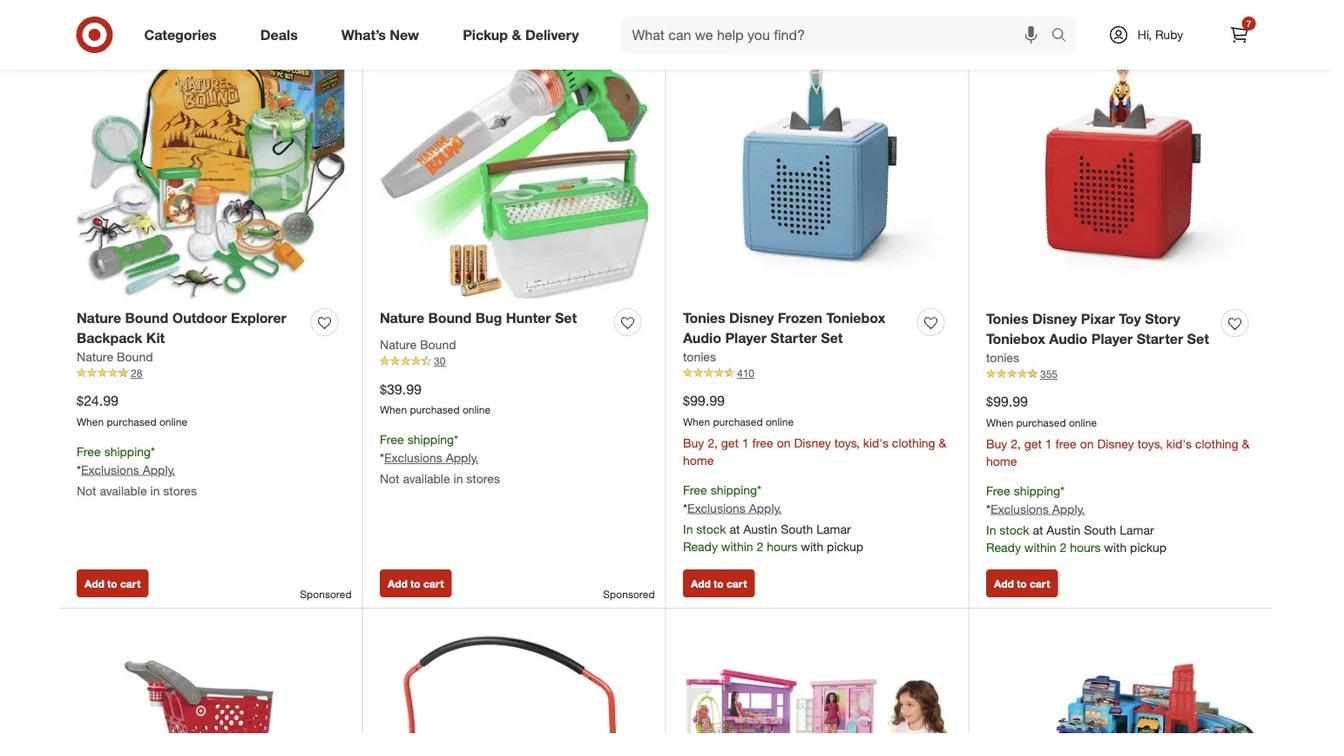 Task type: locate. For each thing, give the bounding box(es) containing it.
toys, for player
[[1138, 436, 1163, 452]]

available down "$24.99 when purchased online"
[[100, 483, 147, 498]]

1 to from the left
[[107, 577, 117, 590]]

1 horizontal spatial ready
[[986, 540, 1021, 555]]

4 add from the left
[[994, 577, 1014, 590]]

purchased down $24.99 in the left of the page
[[107, 415, 156, 429]]

within for toniebox
[[1024, 540, 1056, 555]]

set inside tonies disney frozen toniebox audio player starter set
[[821, 330, 843, 347]]

lamar for set
[[816, 522, 851, 537]]

tonies
[[683, 310, 725, 327], [986, 311, 1029, 328]]

tonies disney frozen toniebox audio player starter set
[[683, 310, 886, 347]]

2 horizontal spatial set
[[1187, 331, 1209, 348]]

$99.99 for tonies disney frozen toniebox audio player starter set
[[683, 393, 725, 410]]

add for tonies disney frozen toniebox audio player starter set
[[691, 577, 711, 590]]

within for player
[[721, 539, 753, 554]]

1 horizontal spatial with
[[1104, 540, 1127, 555]]

0 horizontal spatial 2,
[[708, 435, 718, 451]]

kid's
[[863, 435, 889, 451], [1166, 436, 1192, 452]]

on down the 355 link
[[1080, 436, 1094, 452]]

in for $24.99
[[150, 483, 160, 498]]

1 horizontal spatial tonies
[[986, 350, 1019, 365]]

1 horizontal spatial pickup
[[1130, 540, 1167, 555]]

7 link
[[1220, 16, 1259, 54]]

free down 410
[[752, 435, 774, 451]]

1 horizontal spatial home
[[986, 454, 1017, 469]]

purchased for tonies disney pixar toy story toniebox audio player starter set
[[1016, 416, 1066, 429]]

player down pixar
[[1092, 331, 1133, 348]]

0 vertical spatial toniebox
[[826, 310, 886, 327]]

1 horizontal spatial lamar
[[1120, 522, 1154, 538]]

0 horizontal spatial austin
[[743, 522, 777, 537]]

1 horizontal spatial 2,
[[1011, 436, 1021, 452]]

cart for tonies disney pixar toy story toniebox audio player starter set
[[1030, 577, 1050, 590]]

bound up 30
[[420, 337, 456, 353]]

tonies disney frozen toniebox audio player starter set image
[[683, 30, 951, 299], [683, 30, 951, 299]]

4 add to cart button from the left
[[986, 570, 1058, 598]]

when for nature bound outdoor explorer backpack kit
[[77, 415, 104, 429]]

add to cart
[[85, 577, 141, 590], [388, 577, 444, 590], [691, 577, 747, 590], [994, 577, 1050, 590]]

2 add from the left
[[388, 577, 408, 590]]

tonies for tonies disney frozen toniebox audio player starter set
[[683, 310, 725, 327]]

2, for player
[[708, 435, 718, 451]]

lamar
[[816, 522, 851, 537], [1120, 522, 1154, 538]]

pickup for player
[[1130, 540, 1167, 555]]

disney down the 355 link
[[1097, 436, 1134, 452]]

toniebox inside tonies disney pixar toy story toniebox audio player starter set
[[986, 331, 1045, 348]]

buy for tonies disney pixar toy story toniebox audio player starter set
[[986, 436, 1008, 452]]

1 horizontal spatial free shipping * * exclusions apply. not available in stores
[[380, 432, 500, 486]]

355
[[1040, 368, 1058, 381]]

1 horizontal spatial on
[[1080, 436, 1094, 452]]

0 horizontal spatial available
[[100, 483, 147, 498]]

audio inside tonies disney pixar toy story toniebox audio player starter set
[[1049, 331, 1088, 348]]

disney left frozen
[[729, 310, 774, 327]]

0 horizontal spatial ready
[[683, 539, 718, 554]]

1 horizontal spatial at
[[1033, 522, 1043, 538]]

purchased down 410
[[713, 415, 763, 429]]

hours
[[767, 539, 798, 554], [1070, 540, 1101, 555]]

$99.99 when purchased online buy 2, get 1 free on disney toys, kid's clothing & home down 410 link
[[683, 393, 947, 468]]

tonies inside tonies disney pixar toy story toniebox audio player starter set
[[986, 311, 1029, 328]]

starter down 'story'
[[1137, 331, 1183, 348]]

target toy shopping cart image
[[77, 626, 345, 734], [77, 626, 345, 734]]

online for outdoor
[[159, 415, 187, 429]]

1 horizontal spatial tonies link
[[986, 349, 1019, 367]]

free shipping * * exclusions apply. in stock at  austin south lamar ready within 2 hours with pickup
[[683, 482, 863, 554], [986, 483, 1167, 555]]

set inside tonies disney pixar toy story toniebox audio player starter set
[[1187, 331, 1209, 348]]

on for starter
[[777, 435, 791, 451]]

&
[[512, 26, 521, 43], [939, 435, 947, 451], [1242, 436, 1250, 452]]

1 horizontal spatial in
[[986, 522, 996, 538]]

0 horizontal spatial stores
[[163, 483, 197, 498]]

in
[[454, 471, 463, 486], [150, 483, 160, 498]]

1 for toniebox
[[1045, 436, 1052, 452]]

add
[[85, 577, 104, 590], [388, 577, 408, 590], [691, 577, 711, 590], [994, 577, 1014, 590]]

0 horizontal spatial not
[[77, 483, 96, 498]]

1 down 410
[[742, 435, 749, 451]]

bound
[[125, 310, 168, 327], [428, 310, 472, 327], [420, 337, 456, 353], [117, 349, 153, 365]]

bound inside nature bound outdoor explorer backpack kit
[[125, 310, 168, 327]]

1
[[742, 435, 749, 451], [1045, 436, 1052, 452]]

pickup & delivery link
[[448, 16, 601, 54]]

2 sponsored from the left
[[603, 588, 655, 601]]

1 horizontal spatial available
[[403, 471, 450, 486]]

0 horizontal spatial $99.99 when purchased online buy 2, get 1 free on disney toys, kid's clothing & home
[[683, 393, 947, 468]]

in down "$24.99 when purchased online"
[[150, 483, 160, 498]]

purchased for tonies disney frozen toniebox audio player starter set
[[713, 415, 763, 429]]

free shipping * * exclusions apply. not available in stores
[[380, 432, 500, 486], [77, 444, 197, 498]]

in for $39.99
[[454, 471, 463, 486]]

toniebox inside tonies disney frozen toniebox audio player starter set
[[826, 310, 886, 327]]

starter
[[770, 330, 817, 347], [1137, 331, 1183, 348]]

2, for toniebox
[[1011, 436, 1021, 452]]

cart for nature bound bug hunter set
[[423, 577, 444, 590]]

nature
[[77, 310, 121, 327], [380, 310, 424, 327], [380, 337, 417, 353], [77, 349, 113, 365]]

barbie vacation house playset image
[[683, 626, 951, 734], [683, 626, 951, 734]]

player up 410
[[725, 330, 767, 347]]

south
[[781, 522, 813, 537], [1084, 522, 1116, 538]]

when inside "$24.99 when purchased online"
[[77, 415, 104, 429]]

clothing for tonies disney pixar toy story toniebox audio player starter set
[[1195, 436, 1239, 452]]

tonies link
[[683, 348, 716, 366], [986, 349, 1019, 367]]

1 horizontal spatial &
[[939, 435, 947, 451]]

when for nature bound bug hunter set
[[380, 404, 407, 417]]

0 horizontal spatial toys,
[[834, 435, 860, 451]]

pickup
[[827, 539, 863, 554], [1130, 540, 1167, 555]]

1 for player
[[742, 435, 749, 451]]

toys, down 410 link
[[834, 435, 860, 451]]

1 add from the left
[[85, 577, 104, 590]]

starter inside tonies disney frozen toniebox audio player starter set
[[770, 330, 817, 347]]

in
[[683, 522, 693, 537], [986, 522, 996, 538]]

frozen
[[778, 310, 823, 327]]

nature bound link up 30
[[380, 336, 456, 354]]

bound for the nature bound outdoor explorer backpack kit link at left top
[[125, 310, 168, 327]]

1 horizontal spatial nature bound
[[380, 337, 456, 353]]

little tikes easy store 3' trampoline - blue/black/red image
[[380, 626, 648, 734], [380, 626, 648, 734]]

when inside $39.99 when purchased online
[[380, 404, 407, 417]]

kid's for tonies disney pixar toy story toniebox audio player starter set
[[1166, 436, 1192, 452]]

to
[[107, 577, 117, 590], [410, 577, 420, 590], [714, 577, 724, 590], [1017, 577, 1027, 590]]

stock
[[696, 522, 726, 537], [1000, 522, 1029, 538]]

outdoor
[[172, 310, 227, 327]]

tonies inside tonies disney frozen toniebox audio player starter set
[[683, 310, 725, 327]]

add to cart button for tonies disney pixar toy story toniebox audio player starter set
[[986, 570, 1058, 598]]

1 horizontal spatial buy
[[986, 436, 1008, 452]]

on
[[777, 435, 791, 451], [1080, 436, 1094, 452]]

1 horizontal spatial kid's
[[1166, 436, 1192, 452]]

not
[[380, 471, 400, 486], [77, 483, 96, 498]]

1 horizontal spatial hours
[[1070, 540, 1101, 555]]

purchased down 355
[[1016, 416, 1066, 429]]

1 horizontal spatial south
[[1084, 522, 1116, 538]]

3 add from the left
[[691, 577, 711, 590]]

disney left pixar
[[1032, 311, 1077, 328]]

30
[[434, 355, 446, 368]]

0 horizontal spatial $99.99
[[683, 393, 725, 410]]

nature bound bug hunter set image
[[380, 30, 648, 299], [380, 30, 648, 299]]

1 horizontal spatial sponsored
[[603, 588, 655, 601]]

get for toniebox
[[1024, 436, 1042, 452]]

sponsored for nature bound outdoor explorer backpack kit
[[300, 588, 352, 601]]

buy for tonies disney frozen toniebox audio player starter set
[[683, 435, 704, 451]]

tonies
[[683, 349, 716, 365], [986, 350, 1019, 365]]

2 cart from the left
[[423, 577, 444, 590]]

1 horizontal spatial 2
[[1060, 540, 1067, 555]]

1 horizontal spatial get
[[1024, 436, 1042, 452]]

set up the 355 link
[[1187, 331, 1209, 348]]

0 horizontal spatial lamar
[[816, 522, 851, 537]]

0 horizontal spatial kid's
[[863, 435, 889, 451]]

3 add to cart button from the left
[[683, 570, 755, 598]]

online down the 355 link
[[1069, 416, 1097, 429]]

3 to from the left
[[714, 577, 724, 590]]

online down the 30 link
[[463, 404, 491, 417]]

2,
[[708, 435, 718, 451], [1011, 436, 1021, 452]]

nature bound for $39.99
[[380, 337, 456, 353]]

add to cart button
[[77, 570, 148, 598], [380, 570, 452, 598], [683, 570, 755, 598], [986, 570, 1058, 598]]

disney down 410 link
[[794, 435, 831, 451]]

1 horizontal spatial austin
[[1047, 522, 1081, 538]]

toniebox up 355
[[986, 331, 1045, 348]]

nature bound link
[[380, 336, 456, 354], [77, 348, 153, 366]]

toniebox right frozen
[[826, 310, 886, 327]]

$99.99 when purchased online buy 2, get 1 free on disney toys, kid's clothing & home
[[683, 393, 947, 468], [986, 393, 1250, 469]]

cart for nature bound outdoor explorer backpack kit
[[120, 577, 141, 590]]

online for frozen
[[766, 415, 794, 429]]

0 horizontal spatial starter
[[770, 330, 817, 347]]

0 horizontal spatial audio
[[683, 330, 721, 347]]

2 horizontal spatial &
[[1242, 436, 1250, 452]]

purchased
[[410, 404, 460, 417], [107, 415, 156, 429], [713, 415, 763, 429], [1016, 416, 1066, 429]]

3 cart from the left
[[727, 577, 747, 590]]

free down 355
[[1056, 436, 1077, 452]]

tonies disney pixar toy story toniebox audio player starter set link
[[986, 309, 1215, 349]]

add to cart button for nature bound bug hunter set
[[380, 570, 452, 598]]

in down $39.99 when purchased online
[[454, 471, 463, 486]]

bound up the 'kit'
[[125, 310, 168, 327]]

410 link
[[683, 366, 951, 381]]

$39.99 when purchased online
[[380, 381, 491, 417]]

hours for starter
[[767, 539, 798, 554]]

0 horizontal spatial clothing
[[892, 435, 935, 451]]

bound left bug
[[428, 310, 472, 327]]

add to cart for tonies disney frozen toniebox audio player starter set
[[691, 577, 747, 590]]

tonies for tonies disney pixar toy story toniebox audio player starter set
[[986, 350, 1019, 365]]

free shipping * * exclusions apply. in stock at  austin south lamar ready within 2 hours with pickup for starter
[[683, 482, 863, 554]]

1 horizontal spatial player
[[1092, 331, 1133, 348]]

0 horizontal spatial stock
[[696, 522, 726, 537]]

nature inside nature bound outdoor explorer backpack kit
[[77, 310, 121, 327]]

to for tonies disney frozen toniebox audio player starter set
[[714, 577, 724, 590]]

1 horizontal spatial within
[[1024, 540, 1056, 555]]

when for tonies disney pixar toy story toniebox audio player starter set
[[986, 416, 1013, 429]]

cart
[[120, 577, 141, 590], [423, 577, 444, 590], [727, 577, 747, 590], [1030, 577, 1050, 590]]

categories
[[144, 26, 217, 43]]

0 horizontal spatial tonies link
[[683, 348, 716, 366]]

1 horizontal spatial toniebox
[[986, 331, 1045, 348]]

1 horizontal spatial not
[[380, 471, 400, 486]]

toy
[[1119, 311, 1141, 328]]

audio inside tonies disney frozen toniebox audio player starter set
[[683, 330, 721, 347]]

0 horizontal spatial free
[[752, 435, 774, 451]]

3 add to cart from the left
[[691, 577, 747, 590]]

starter down frozen
[[770, 330, 817, 347]]

deals link
[[245, 16, 320, 54]]

0 horizontal spatial free shipping * * exclusions apply. not available in stores
[[77, 444, 197, 498]]

0 horizontal spatial buy
[[683, 435, 704, 451]]

buy
[[683, 435, 704, 451], [986, 436, 1008, 452]]

pickup for set
[[827, 539, 863, 554]]

online for pixar
[[1069, 416, 1097, 429]]

$24.99 when purchased online
[[77, 393, 187, 429]]

0 horizontal spatial nature bound
[[77, 349, 153, 365]]

online inside $39.99 when purchased online
[[463, 404, 491, 417]]

2 add to cart from the left
[[388, 577, 444, 590]]

purchased down $39.99
[[410, 404, 460, 417]]

free
[[752, 435, 774, 451], [1056, 436, 1077, 452]]

at
[[730, 522, 740, 537], [1033, 522, 1043, 538]]

free shipping * * exclusions apply. not available in stores down $39.99 when purchased online
[[380, 432, 500, 486]]

nature bound outdoor explorer backpack kit image
[[77, 30, 345, 299], [77, 30, 345, 299]]

$99.99
[[683, 393, 725, 410], [986, 393, 1028, 410]]

player inside tonies disney frozen toniebox audio player starter set
[[725, 330, 767, 347]]

0 horizontal spatial home
[[683, 453, 714, 468]]

player
[[725, 330, 767, 347], [1092, 331, 1133, 348]]

4 cart from the left
[[1030, 577, 1050, 590]]

shipping
[[407, 432, 454, 447], [104, 444, 151, 459], [711, 482, 757, 498], [1014, 483, 1060, 499]]

nature bound
[[380, 337, 456, 353], [77, 349, 153, 365]]

0 horizontal spatial at
[[730, 522, 740, 537]]

with
[[801, 539, 824, 554], [1104, 540, 1127, 555]]

nature for the nature bound outdoor explorer backpack kit link at left top
[[77, 310, 121, 327]]

1 horizontal spatial in
[[454, 471, 463, 486]]

nature bound up 30
[[380, 337, 456, 353]]

bound up 28
[[117, 349, 153, 365]]

free
[[380, 432, 404, 447], [77, 444, 101, 459], [683, 482, 707, 498], [986, 483, 1010, 499]]

1 horizontal spatial toys,
[[1138, 436, 1163, 452]]

tonies disney pixar toy story toniebox audio player starter set image
[[986, 30, 1256, 299], [986, 30, 1256, 299]]

set right the hunter
[[555, 310, 577, 327]]

get
[[721, 435, 739, 451], [1024, 436, 1042, 452]]

1 vertical spatial toniebox
[[986, 331, 1045, 348]]

ready for tonies disney pixar toy story toniebox audio player starter set
[[986, 540, 1021, 555]]

0 horizontal spatial sponsored
[[300, 588, 352, 601]]

2
[[757, 539, 763, 554], [1060, 540, 1067, 555]]

purchased for nature bound outdoor explorer backpack kit
[[107, 415, 156, 429]]

available down $39.99 when purchased online
[[403, 471, 450, 486]]

free shipping * * exclusions apply. in stock at  austin south lamar ready within 2 hours with pickup for audio
[[986, 483, 1167, 555]]

0 horizontal spatial tonies
[[683, 310, 725, 327]]

toys, for set
[[834, 435, 860, 451]]

0 horizontal spatial player
[[725, 330, 767, 347]]

nature bound link down backpack
[[77, 348, 153, 366]]

0 horizontal spatial tonies
[[683, 349, 716, 365]]

set
[[555, 310, 577, 327], [821, 330, 843, 347], [1187, 331, 1209, 348]]

online down 410 link
[[766, 415, 794, 429]]

1 sponsored from the left
[[300, 588, 352, 601]]

1 horizontal spatial nature bound link
[[380, 336, 456, 354]]

4 to from the left
[[1017, 577, 1027, 590]]

add to cart button for tonies disney frozen toniebox audio player starter set
[[683, 570, 755, 598]]

0 horizontal spatial 2
[[757, 539, 763, 554]]

$99.99 when purchased online buy 2, get 1 free on disney toys, kid's clothing & home down the 355 link
[[986, 393, 1250, 469]]

1 horizontal spatial stock
[[1000, 522, 1029, 538]]

0 horizontal spatial pickup
[[827, 539, 863, 554]]

toys, down the 355 link
[[1138, 436, 1163, 452]]

tonies for tonies disney frozen toniebox audio player starter set
[[683, 349, 716, 365]]

online inside "$24.99 when purchased online"
[[159, 415, 187, 429]]

0 horizontal spatial toniebox
[[826, 310, 886, 327]]

exclusions
[[384, 450, 442, 466], [81, 462, 139, 478], [687, 501, 746, 516], [991, 501, 1049, 517]]

starter inside tonies disney pixar toy story toniebox audio player starter set
[[1137, 331, 1183, 348]]

get down 410
[[721, 435, 739, 451]]

get down 355
[[1024, 436, 1042, 452]]

online
[[463, 404, 491, 417], [159, 415, 187, 429], [766, 415, 794, 429], [1069, 416, 1097, 429]]

toniebox
[[826, 310, 886, 327], [986, 331, 1045, 348]]

1 down 355
[[1045, 436, 1052, 452]]

1 horizontal spatial audio
[[1049, 331, 1088, 348]]

1 horizontal spatial free shipping * * exclusions apply. in stock at  austin south lamar ready within 2 hours with pickup
[[986, 483, 1167, 555]]

search button
[[1043, 16, 1085, 58]]

add for nature bound outdoor explorer backpack kit
[[85, 577, 104, 590]]

1 horizontal spatial $99.99 when purchased online buy 2, get 1 free on disney toys, kid's clothing & home
[[986, 393, 1250, 469]]

pixar
[[1081, 311, 1115, 328]]

1 horizontal spatial clothing
[[1195, 436, 1239, 452]]

with for player
[[1104, 540, 1127, 555]]

clothing
[[892, 435, 935, 451], [1195, 436, 1239, 452]]

story
[[1145, 311, 1180, 328]]

0 horizontal spatial in
[[683, 522, 693, 537]]

add to cart button for nature bound outdoor explorer backpack kit
[[77, 570, 148, 598]]

1 horizontal spatial tonies
[[986, 311, 1029, 328]]

available for $39.99
[[403, 471, 450, 486]]

0 horizontal spatial hours
[[767, 539, 798, 554]]

1 horizontal spatial 1
[[1045, 436, 1052, 452]]

4 add to cart from the left
[[994, 577, 1050, 590]]

sponsored
[[300, 588, 352, 601], [603, 588, 655, 601]]

at for toniebox
[[1033, 522, 1043, 538]]

on down 410 link
[[777, 435, 791, 451]]

austin
[[743, 522, 777, 537], [1047, 522, 1081, 538]]

1 horizontal spatial free
[[1056, 436, 1077, 452]]

deals
[[260, 26, 298, 43]]

0 horizontal spatial nature bound link
[[77, 348, 153, 366]]

purchased inside $39.99 when purchased online
[[410, 404, 460, 417]]

0 horizontal spatial free shipping * * exclusions apply. in stock at  austin south lamar ready within 2 hours with pickup
[[683, 482, 863, 554]]

cart for tonies disney frozen toniebox audio player starter set
[[727, 577, 747, 590]]

available
[[403, 471, 450, 486], [100, 483, 147, 498]]

within
[[721, 539, 753, 554], [1024, 540, 1056, 555]]

toys,
[[834, 435, 860, 451], [1138, 436, 1163, 452]]

1 add to cart from the left
[[85, 577, 141, 590]]

0 horizontal spatial within
[[721, 539, 753, 554]]

0 horizontal spatial get
[[721, 435, 739, 451]]

0 horizontal spatial with
[[801, 539, 824, 554]]

2 to from the left
[[410, 577, 420, 590]]

0 horizontal spatial south
[[781, 522, 813, 537]]

home
[[683, 453, 714, 468], [986, 454, 1017, 469]]

1 cart from the left
[[120, 577, 141, 590]]

apply.
[[446, 450, 479, 466], [143, 462, 175, 478], [749, 501, 782, 516], [1052, 501, 1085, 517]]

*
[[454, 432, 458, 447], [151, 444, 155, 459], [380, 450, 384, 466], [77, 462, 81, 478], [757, 482, 761, 498], [1060, 483, 1065, 499], [683, 501, 687, 516], [986, 501, 991, 517]]

hot wheels ultra hots sto & go trackset image
[[986, 626, 1256, 734], [986, 626, 1256, 734]]

nature bound down backpack
[[77, 349, 153, 365]]

0 horizontal spatial 1
[[742, 435, 749, 451]]

1 horizontal spatial set
[[821, 330, 843, 347]]

2 for audio
[[1060, 540, 1067, 555]]

disney
[[729, 310, 774, 327], [1032, 311, 1077, 328], [794, 435, 831, 451], [1097, 436, 1134, 452]]

1 horizontal spatial stores
[[466, 471, 500, 486]]

ready
[[683, 539, 718, 554], [986, 540, 1021, 555]]

free shipping * * exclusions apply. not available in stores down "$24.99 when purchased online"
[[77, 444, 197, 498]]

nature bound outdoor explorer backpack kit
[[77, 310, 287, 347]]

0 horizontal spatial set
[[555, 310, 577, 327]]

purchased inside "$24.99 when purchased online"
[[107, 415, 156, 429]]

online down the 28 link
[[159, 415, 187, 429]]

bound for nature bound bug hunter set link
[[428, 310, 472, 327]]

1 horizontal spatial starter
[[1137, 331, 1183, 348]]

1 add to cart button from the left
[[77, 570, 148, 598]]

0 horizontal spatial in
[[150, 483, 160, 498]]

2 add to cart button from the left
[[380, 570, 452, 598]]

1 horizontal spatial $99.99
[[986, 393, 1028, 410]]

set down frozen
[[821, 330, 843, 347]]

0 horizontal spatial on
[[777, 435, 791, 451]]



Task type: describe. For each thing, give the bounding box(es) containing it.
$99.99 for tonies disney pixar toy story toniebox audio player starter set
[[986, 393, 1028, 410]]

when for tonies disney frozen toniebox audio player starter set
[[683, 415, 710, 429]]

$99.99 when purchased online buy 2, get 1 free on disney toys, kid's clothing & home for player
[[986, 393, 1250, 469]]

player inside tonies disney pixar toy story toniebox audio player starter set
[[1092, 331, 1133, 348]]

hi, ruby
[[1138, 27, 1183, 42]]

home for tonies disney frozen toniebox audio player starter set
[[683, 453, 714, 468]]

hi,
[[1138, 27, 1152, 42]]

kit
[[146, 330, 165, 347]]

hours for audio
[[1070, 540, 1101, 555]]

& for tonies disney pixar toy story toniebox audio player starter set
[[1242, 436, 1250, 452]]

delivery
[[525, 26, 579, 43]]

nature for nature bound link associated with $24.99
[[77, 349, 113, 365]]

to for nature bound bug hunter set
[[410, 577, 420, 590]]

$99.99 when purchased online buy 2, get 1 free on disney toys, kid's clothing & home for set
[[683, 393, 947, 468]]

nature bound link for $39.99
[[380, 336, 456, 354]]

ready for tonies disney frozen toniebox audio player starter set
[[683, 539, 718, 554]]

with for set
[[801, 539, 824, 554]]

not for $24.99
[[77, 483, 96, 498]]

get for player
[[721, 435, 739, 451]]

in for tonies disney frozen toniebox audio player starter set
[[683, 522, 693, 537]]

disney inside tonies disney pixar toy story toniebox audio player starter set
[[1032, 311, 1077, 328]]

stock for player
[[696, 522, 726, 537]]

free for starter
[[752, 435, 774, 451]]

ruby
[[1155, 27, 1183, 42]]

$39.99
[[380, 381, 422, 398]]

explorer
[[231, 310, 287, 327]]

at for player
[[730, 522, 740, 537]]

nature bound outdoor explorer backpack kit link
[[77, 309, 304, 348]]

what's
[[341, 26, 386, 43]]

south for audio
[[1084, 522, 1116, 538]]

bug
[[476, 310, 502, 327]]

What can we help you find? suggestions appear below search field
[[622, 16, 1056, 54]]

stores for $39.99
[[466, 471, 500, 486]]

410
[[737, 367, 755, 380]]

austin for audio
[[1047, 522, 1081, 538]]

nature bound bug hunter set
[[380, 310, 577, 327]]

2 for starter
[[757, 539, 763, 554]]

add to cart for tonies disney pixar toy story toniebox audio player starter set
[[994, 577, 1050, 590]]

disney inside tonies disney frozen toniebox audio player starter set
[[729, 310, 774, 327]]

nature bound for $24.99
[[77, 349, 153, 365]]

tonies disney frozen toniebox audio player starter set link
[[683, 309, 910, 348]]

available for $24.99
[[100, 483, 147, 498]]

0 horizontal spatial &
[[512, 26, 521, 43]]

add to cart for nature bound bug hunter set
[[388, 577, 444, 590]]

categories link
[[129, 16, 238, 54]]

7
[[1247, 18, 1251, 29]]

on for audio
[[1080, 436, 1094, 452]]

kid's for tonies disney frozen toniebox audio player starter set
[[863, 435, 889, 451]]

add for nature bound bug hunter set
[[388, 577, 408, 590]]

austin for starter
[[743, 522, 777, 537]]

free shipping * * exclusions apply. not available in stores for $24.99
[[77, 444, 197, 498]]

$24.99
[[77, 393, 118, 410]]

sponsored for nature bound bug hunter set
[[603, 588, 655, 601]]

tonies for tonies disney pixar toy story toniebox audio player starter set
[[986, 311, 1029, 328]]

hunter
[[506, 310, 551, 327]]

new
[[390, 26, 419, 43]]

clothing for tonies disney frozen toniebox audio player starter set
[[892, 435, 935, 451]]

tonies disney pixar toy story toniebox audio player starter set
[[986, 311, 1209, 348]]

nature for nature bound bug hunter set link
[[380, 310, 424, 327]]

355 link
[[986, 367, 1256, 382]]

nature for nature bound link for $39.99
[[380, 337, 417, 353]]

stores for $24.99
[[163, 483, 197, 498]]

free shipping * * exclusions apply. not available in stores for $39.99
[[380, 432, 500, 486]]

& for tonies disney frozen toniebox audio player starter set
[[939, 435, 947, 451]]

stock for toniebox
[[1000, 522, 1029, 538]]

tonies link for tonies disney pixar toy story toniebox audio player starter set
[[986, 349, 1019, 367]]

what's new
[[341, 26, 419, 43]]

add for tonies disney pixar toy story toniebox audio player starter set
[[994, 577, 1014, 590]]

to for tonies disney pixar toy story toniebox audio player starter set
[[1017, 577, 1027, 590]]

not for $39.99
[[380, 471, 400, 486]]

in for tonies disney pixar toy story toniebox audio player starter set
[[986, 522, 996, 538]]

add to cart for nature bound outdoor explorer backpack kit
[[85, 577, 141, 590]]

nature bound bug hunter set link
[[380, 309, 577, 329]]

lamar for player
[[1120, 522, 1154, 538]]

purchased for nature bound bug hunter set
[[410, 404, 460, 417]]

pickup & delivery
[[463, 26, 579, 43]]

free for audio
[[1056, 436, 1077, 452]]

online for bug
[[463, 404, 491, 417]]

south for starter
[[781, 522, 813, 537]]

search
[[1043, 28, 1085, 45]]

nature bound link for $24.99
[[77, 348, 153, 366]]

home for tonies disney pixar toy story toniebox audio player starter set
[[986, 454, 1017, 469]]

bound for nature bound link associated with $24.99
[[117, 349, 153, 365]]

what's new link
[[327, 16, 441, 54]]

backpack
[[77, 330, 142, 347]]

28
[[131, 367, 142, 380]]

tonies link for tonies disney frozen toniebox audio player starter set
[[683, 348, 716, 366]]

30 link
[[380, 354, 648, 369]]

28 link
[[77, 366, 345, 381]]

bound for nature bound link for $39.99
[[420, 337, 456, 353]]

pickup
[[463, 26, 508, 43]]



Task type: vqa. For each thing, say whether or not it's contained in the screenshot.
$24.99
yes



